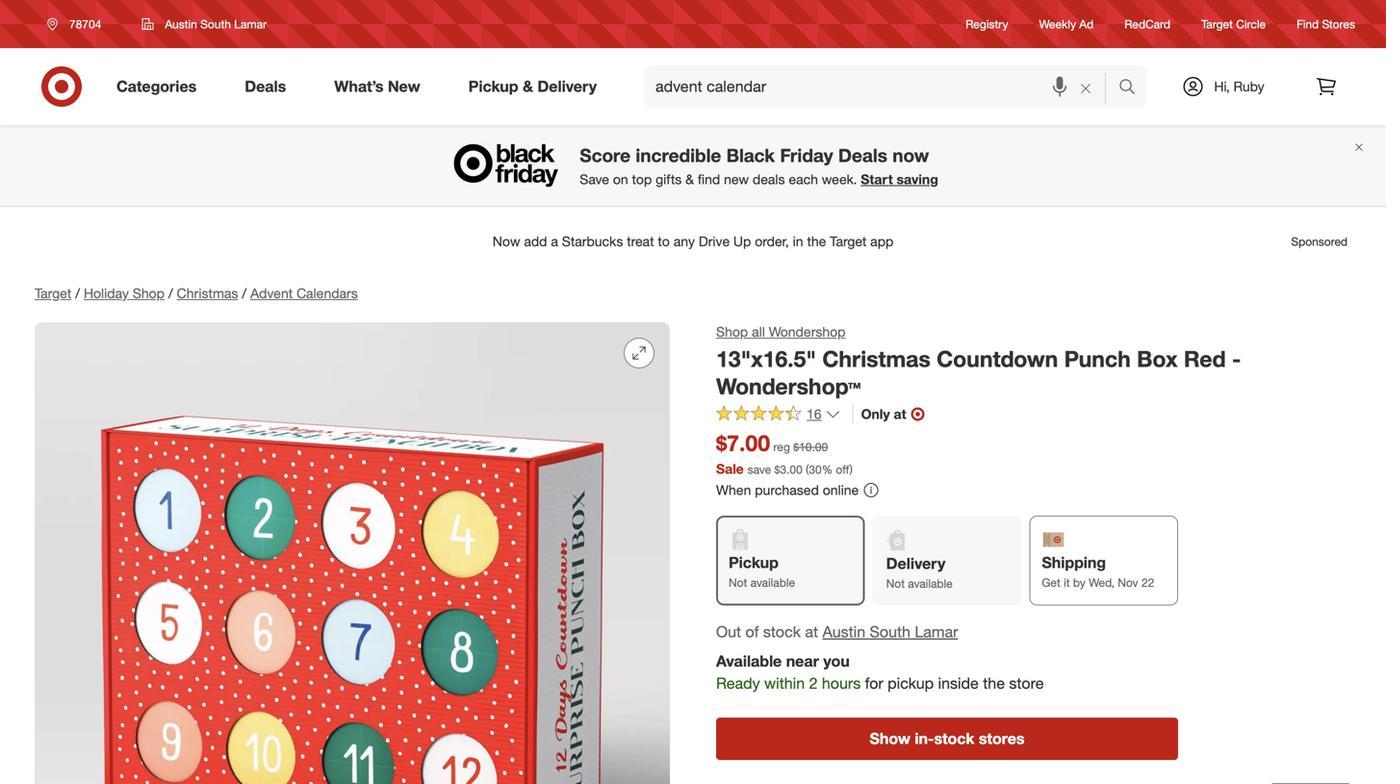 Task type: locate. For each thing, give the bounding box(es) containing it.
pickup
[[469, 77, 519, 96], [729, 554, 779, 573]]

austin inside dropdown button
[[165, 17, 197, 31]]

circle
[[1237, 17, 1267, 31]]

off
[[836, 463, 850, 477]]

available for delivery
[[908, 577, 953, 591]]

0 vertical spatial target
[[1202, 17, 1234, 31]]

/ right target link
[[75, 285, 80, 302]]

0 horizontal spatial austin
[[165, 17, 197, 31]]

reg
[[774, 440, 791, 455]]

friday
[[780, 144, 834, 167]]

advent
[[250, 285, 293, 302]]

1 vertical spatial deals
[[839, 144, 888, 167]]

delivery up austin south lamar button
[[887, 555, 946, 574]]

christmas
[[177, 285, 238, 302], [823, 346, 931, 373]]

deals
[[753, 171, 785, 188]]

target circle link
[[1202, 16, 1267, 32]]

/ left advent at top left
[[242, 285, 247, 302]]

1 horizontal spatial /
[[169, 285, 173, 302]]

0 horizontal spatial &
[[523, 77, 533, 96]]

delivery
[[538, 77, 597, 96], [887, 555, 946, 574]]

pickup inside pickup not available
[[729, 554, 779, 573]]

at right only
[[894, 406, 907, 423]]

1 horizontal spatial target
[[1202, 17, 1234, 31]]

delivery not available
[[887, 555, 953, 591]]

pickup & delivery
[[469, 77, 597, 96]]

22
[[1142, 576, 1155, 591]]

0 vertical spatial delivery
[[538, 77, 597, 96]]

austin south lamar button
[[823, 621, 959, 643]]

hours
[[822, 675, 861, 693]]

0 vertical spatial lamar
[[234, 17, 267, 31]]

1 horizontal spatial austin
[[823, 623, 866, 642]]

0 vertical spatial austin
[[165, 17, 197, 31]]

target left 'holiday'
[[35, 285, 72, 302]]

1 vertical spatial target
[[35, 285, 72, 302]]

show in-stock stores
[[870, 730, 1025, 749]]

shop all wondershop 13"x16.5" christmas countdown punch box red - wondershop™
[[717, 324, 1242, 400]]

online
[[823, 482, 859, 499]]

0 horizontal spatial stock
[[764, 623, 801, 642]]

1 horizontal spatial stock
[[935, 730, 975, 749]]

south
[[200, 17, 231, 31], [870, 623, 911, 642]]

1 vertical spatial shop
[[717, 324, 748, 340]]

christmas left advent at top left
[[177, 285, 238, 302]]

0 horizontal spatial lamar
[[234, 17, 267, 31]]

available
[[717, 653, 782, 671]]

redcard
[[1125, 17, 1171, 31]]

stock right 'of' on the bottom of the page
[[764, 623, 801, 642]]

red
[[1184, 346, 1226, 373]]

deals up the start
[[839, 144, 888, 167]]

pickup right new
[[469, 77, 519, 96]]

redcard link
[[1125, 16, 1171, 32]]

target for target / holiday shop / christmas / advent calendars
[[35, 285, 72, 302]]

what's
[[334, 77, 384, 96]]

shop right 'holiday'
[[133, 285, 165, 302]]

only at
[[862, 406, 907, 423]]

save
[[580, 171, 610, 188]]

available for pickup
[[751, 576, 796, 591]]

available up 'of' on the bottom of the page
[[751, 576, 796, 591]]

/ left christmas link
[[169, 285, 173, 302]]

0 horizontal spatial target
[[35, 285, 72, 302]]

at up near
[[805, 623, 819, 642]]

out of stock at austin south lamar
[[717, 623, 959, 642]]

shop left all
[[717, 324, 748, 340]]

0 horizontal spatial /
[[75, 285, 80, 302]]

now
[[893, 144, 930, 167]]

shop
[[133, 285, 165, 302], [717, 324, 748, 340]]

1 vertical spatial &
[[686, 171, 694, 188]]

0 horizontal spatial deals
[[245, 77, 286, 96]]

16 link
[[717, 405, 841, 427]]

black
[[727, 144, 775, 167]]

0 vertical spatial deals
[[245, 77, 286, 96]]

0 vertical spatial at
[[894, 406, 907, 423]]

what's new link
[[318, 65, 445, 108]]

1 horizontal spatial christmas
[[823, 346, 931, 373]]

deals inside score incredible black friday deals now save on top gifts & find new deals each week. start saving
[[839, 144, 888, 167]]

countdown
[[937, 346, 1059, 373]]

1 horizontal spatial deals
[[839, 144, 888, 167]]

not up austin south lamar button
[[887, 577, 905, 591]]

ruby
[[1234, 78, 1265, 95]]

austin up categories link
[[165, 17, 197, 31]]

new
[[724, 171, 749, 188]]

pickup for not
[[729, 554, 779, 573]]

christmas link
[[177, 285, 238, 302]]

1 vertical spatial south
[[870, 623, 911, 642]]

0 vertical spatial pickup
[[469, 77, 519, 96]]

-
[[1233, 346, 1242, 373]]

0 horizontal spatial available
[[751, 576, 796, 591]]

0 horizontal spatial south
[[200, 17, 231, 31]]

available
[[751, 576, 796, 591], [908, 577, 953, 591]]

/
[[75, 285, 80, 302], [169, 285, 173, 302], [242, 285, 247, 302]]

0 vertical spatial &
[[523, 77, 533, 96]]

0 horizontal spatial pickup
[[469, 77, 519, 96]]

when purchased online
[[717, 482, 859, 499]]

saving
[[897, 171, 939, 188]]

show in-stock stores button
[[717, 718, 1179, 761]]

of
[[746, 623, 759, 642]]

1 vertical spatial pickup
[[729, 554, 779, 573]]

0 horizontal spatial shop
[[133, 285, 165, 302]]

1 horizontal spatial delivery
[[887, 555, 946, 574]]

wondershop
[[769, 324, 846, 340]]

1 horizontal spatial lamar
[[915, 623, 959, 642]]

lamar up deals link
[[234, 17, 267, 31]]

stores
[[1323, 17, 1356, 31]]

delivery inside delivery not available
[[887, 555, 946, 574]]

1 horizontal spatial not
[[887, 577, 905, 591]]

south up available near you ready within 2 hours for pickup inside the store
[[870, 623, 911, 642]]

save
[[748, 463, 772, 477]]

weekly
[[1040, 17, 1077, 31]]

deals
[[245, 77, 286, 96], [839, 144, 888, 167]]

purchased
[[755, 482, 819, 499]]

&
[[523, 77, 533, 96], [686, 171, 694, 188]]

christmas up only
[[823, 346, 931, 373]]

$7.00 reg $10.00 sale save $ 3.00 ( 30 % off )
[[717, 430, 853, 478]]

0 horizontal spatial not
[[729, 576, 748, 591]]

shop inside shop all wondershop 13"x16.5" christmas countdown punch box red - wondershop™
[[717, 324, 748, 340]]

2 / from the left
[[169, 285, 173, 302]]

$
[[775, 463, 780, 477]]

0 horizontal spatial christmas
[[177, 285, 238, 302]]

0 vertical spatial south
[[200, 17, 231, 31]]

find
[[1297, 17, 1320, 31]]

available inside pickup not available
[[751, 576, 796, 591]]

stock for of
[[764, 623, 801, 642]]

lamar inside dropdown button
[[234, 17, 267, 31]]

target / holiday shop / christmas / advent calendars
[[35, 285, 358, 302]]

0 vertical spatial stock
[[764, 623, 801, 642]]

1 vertical spatial austin
[[823, 623, 866, 642]]

1 horizontal spatial &
[[686, 171, 694, 188]]

deals down austin south lamar on the top left of the page
[[245, 77, 286, 96]]

lamar up inside
[[915, 623, 959, 642]]

not inside delivery not available
[[887, 577, 905, 591]]

stock left stores
[[935, 730, 975, 749]]

1 horizontal spatial south
[[870, 623, 911, 642]]

1 vertical spatial christmas
[[823, 346, 931, 373]]

available inside delivery not available
[[908, 577, 953, 591]]

1 horizontal spatial available
[[908, 577, 953, 591]]

& inside score incredible black friday deals now save on top gifts & find new deals each week. start saving
[[686, 171, 694, 188]]

austin up the you
[[823, 623, 866, 642]]

%
[[822, 463, 833, 477]]

south up deals link
[[200, 17, 231, 31]]

shipping
[[1042, 554, 1107, 573]]

target left 'circle' at the top of page
[[1202, 17, 1234, 31]]

$7.00
[[717, 430, 770, 457]]

available up austin south lamar button
[[908, 577, 953, 591]]

1 vertical spatial delivery
[[887, 555, 946, 574]]

stock
[[764, 623, 801, 642], [935, 730, 975, 749]]

store
[[1010, 675, 1044, 693]]

1 horizontal spatial pickup
[[729, 554, 779, 573]]

not up out
[[729, 576, 748, 591]]

south inside dropdown button
[[200, 17, 231, 31]]

1 vertical spatial at
[[805, 623, 819, 642]]

2 horizontal spatial /
[[242, 285, 247, 302]]

1 horizontal spatial at
[[894, 406, 907, 423]]

0 vertical spatial shop
[[133, 285, 165, 302]]

nov
[[1118, 576, 1139, 591]]

1 vertical spatial stock
[[935, 730, 975, 749]]

pickup up 'of' on the bottom of the page
[[729, 554, 779, 573]]

delivery up "score"
[[538, 77, 597, 96]]

not inside pickup not available
[[729, 576, 748, 591]]

1 horizontal spatial shop
[[717, 324, 748, 340]]

stock inside button
[[935, 730, 975, 749]]

score
[[580, 144, 631, 167]]

in-
[[915, 730, 935, 749]]



Task type: vqa. For each thing, say whether or not it's contained in the screenshot.
the topmost personalized
no



Task type: describe. For each thing, give the bounding box(es) containing it.
registry link
[[966, 16, 1009, 32]]

you
[[824, 653, 850, 671]]

ready
[[717, 675, 760, 693]]

)
[[850, 463, 853, 477]]

2
[[809, 675, 818, 693]]

out
[[717, 623, 742, 642]]

each
[[789, 171, 819, 188]]

pickup for &
[[469, 77, 519, 96]]

hi,
[[1215, 78, 1230, 95]]

incredible
[[636, 144, 722, 167]]

pickup
[[888, 675, 934, 693]]

wed,
[[1089, 576, 1115, 591]]

search
[[1110, 79, 1157, 98]]

target circle
[[1202, 17, 1267, 31]]

by
[[1074, 576, 1086, 591]]

13"x16.5"
[[717, 346, 817, 373]]

only
[[862, 406, 890, 423]]

weekly ad link
[[1040, 16, 1094, 32]]

austin south lamar
[[165, 17, 267, 31]]

78704
[[69, 17, 101, 31]]

16
[[807, 406, 822, 423]]

austin south lamar button
[[129, 7, 279, 41]]

show
[[870, 730, 911, 749]]

find stores
[[1297, 17, 1356, 31]]

target link
[[35, 285, 72, 302]]

the
[[984, 675, 1005, 693]]

0 horizontal spatial at
[[805, 623, 819, 642]]

christmas inside shop all wondershop 13"x16.5" christmas countdown punch box red - wondershop™
[[823, 346, 931, 373]]

inside
[[939, 675, 979, 693]]

it
[[1064, 576, 1071, 591]]

score incredible black friday deals now save on top gifts & find new deals each week. start saving
[[580, 144, 939, 188]]

for
[[865, 675, 884, 693]]

30
[[809, 463, 822, 477]]

stock for in-
[[935, 730, 975, 749]]

all
[[752, 324, 765, 340]]

find
[[698, 171, 721, 188]]

box
[[1138, 346, 1178, 373]]

calendars
[[297, 285, 358, 302]]

punch
[[1065, 346, 1131, 373]]

not for pickup
[[729, 576, 748, 591]]

target for target circle
[[1202, 17, 1234, 31]]

What can we help you find? suggestions appear below search field
[[644, 65, 1124, 108]]

holiday
[[84, 285, 129, 302]]

new
[[388, 77, 421, 96]]

advent calendars link
[[250, 285, 358, 302]]

3 / from the left
[[242, 285, 247, 302]]

on
[[613, 171, 629, 188]]

3.00
[[780, 463, 803, 477]]

0 vertical spatial christmas
[[177, 285, 238, 302]]

1 / from the left
[[75, 285, 80, 302]]

registry
[[966, 17, 1009, 31]]

weekly ad
[[1040, 17, 1094, 31]]

pickup not available
[[729, 554, 796, 591]]

$10.00
[[794, 440, 828, 455]]

1 vertical spatial lamar
[[915, 623, 959, 642]]

wondershop™
[[717, 373, 861, 400]]

78704 button
[[35, 7, 122, 41]]

deals link
[[228, 65, 310, 108]]

not for delivery
[[887, 577, 905, 591]]

get
[[1042, 576, 1061, 591]]

pickup & delivery link
[[452, 65, 621, 108]]

13&#34;x16.5&#34; christmas countdown punch box red - wondershop&#8482;, 1 of 5 image
[[35, 323, 670, 785]]

start
[[861, 171, 893, 188]]

hi, ruby
[[1215, 78, 1265, 95]]

week.
[[822, 171, 857, 188]]

sale
[[717, 461, 744, 478]]

ad
[[1080, 17, 1094, 31]]

advertisement region
[[19, 219, 1368, 265]]

search button
[[1110, 65, 1157, 112]]

near
[[787, 653, 819, 671]]

categories link
[[100, 65, 221, 108]]

categories
[[117, 77, 197, 96]]

what's new
[[334, 77, 421, 96]]

available near you ready within 2 hours for pickup inside the store
[[717, 653, 1044, 693]]

(
[[806, 463, 809, 477]]

find stores link
[[1297, 16, 1356, 32]]

0 horizontal spatial delivery
[[538, 77, 597, 96]]



